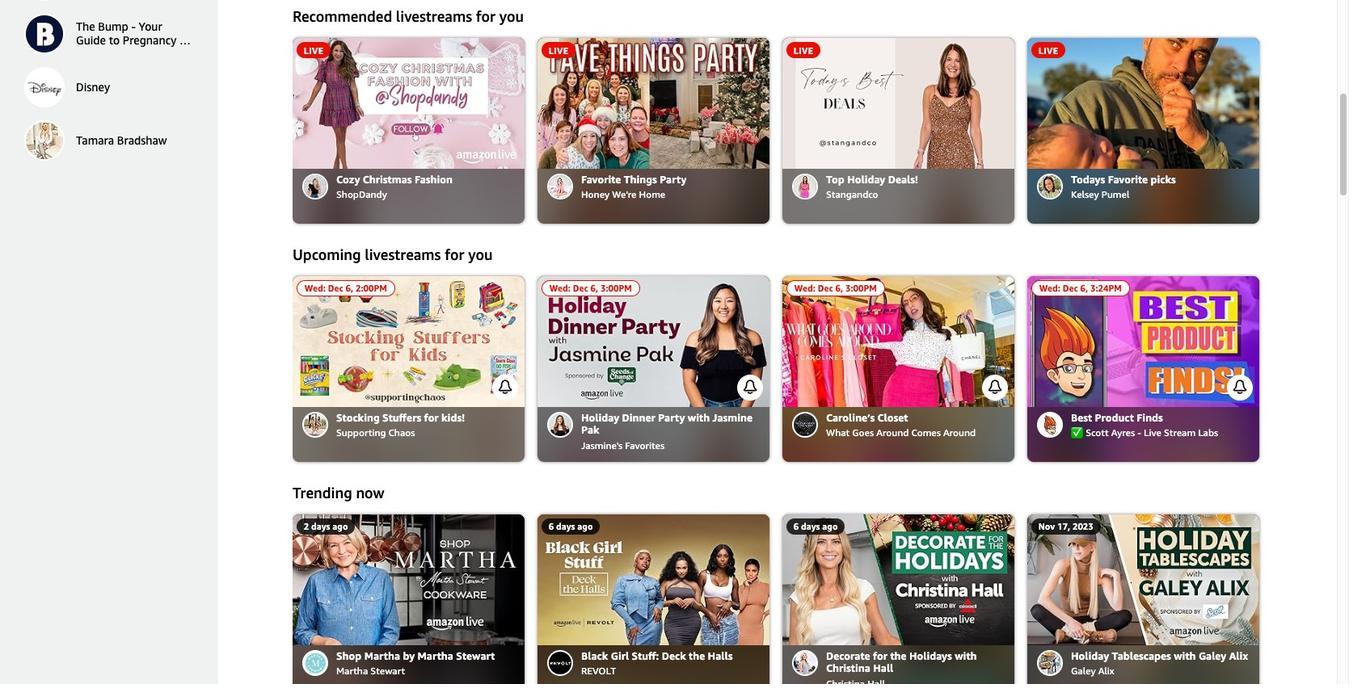 Task type: locate. For each thing, give the bounding box(es) containing it.
avatar image inside the bump - your guide to pregnancy + parenting link
[[26, 15, 63, 53]]

notification bell icon image
[[492, 374, 518, 400], [737, 374, 763, 400], [982, 374, 1008, 400], [1225, 374, 1251, 400]]

live link
[[293, 38, 525, 169], [538, 38, 770, 169], [782, 38, 1014, 169], [1027, 38, 1259, 169]]

for for stocking stuffers for kids! supporting chaos
[[424, 411, 439, 424]]

wed: dec 6, 3:00pm link up the closet
[[782, 277, 1014, 407]]

0 horizontal spatial wed: dec 6, 3:00pm
[[549, 283, 632, 294]]

upcoming livestreams for you
[[293, 245, 493, 264]]

live for top
[[794, 45, 814, 55]]

avatar image for stangandco
[[794, 175, 816, 198]]

4 dec from the left
[[1063, 283, 1078, 294]]

honey
[[581, 188, 610, 201]]

party right dinner
[[658, 411, 685, 424]]

1 dec from the left
[[328, 283, 343, 294]]

1 wed: from the left
[[305, 283, 326, 294]]

2 notification bell icon image from the left
[[737, 374, 763, 400]]

live for favorite
[[549, 45, 569, 55]]

- left your
[[131, 20, 136, 33]]

live link for things
[[538, 38, 770, 169]]

2 horizontal spatial ago
[[822, 521, 838, 532]]

0 horizontal spatial around
[[876, 427, 909, 439]]

holiday up 'stangandco'
[[847, 173, 885, 186]]

1 favorite from the left
[[581, 173, 621, 186]]

0 horizontal spatial -
[[131, 20, 136, 33]]

1 horizontal spatial 6 days ago link
[[782, 515, 1014, 646]]

for inside decorate for the holidays with christina hall
[[873, 650, 887, 662]]

by
[[403, 650, 415, 662]]

galey
[[1199, 650, 1226, 662], [1071, 665, 1096, 678]]

✅
[[1071, 427, 1083, 439]]

live
[[1144, 427, 1161, 439]]

days
[[311, 521, 330, 532], [556, 521, 575, 532], [801, 521, 820, 532]]

best product finds image
[[1027, 277, 1259, 407]]

the right deck
[[689, 650, 705, 662]]

live link up deals!
[[782, 38, 1014, 169]]

6 for decorate for the holidays with christina hall
[[794, 521, 799, 532]]

1 horizontal spatial the
[[890, 650, 907, 662]]

party up home
[[660, 173, 687, 186]]

with left jasmine
[[688, 411, 710, 424]]

0 horizontal spatial days
[[311, 521, 330, 532]]

1 notification bell icon image from the left
[[492, 374, 518, 400]]

shop
[[336, 650, 362, 662]]

avatar image inside disney link
[[26, 69, 63, 106]]

1 wed: dec 6, 3:00pm from the left
[[549, 283, 632, 294]]

to
[[109, 33, 120, 47]]

1 horizontal spatial ago
[[577, 521, 593, 532]]

party inside favorite things party honey we're home
[[660, 173, 687, 186]]

1 ago from the left
[[332, 521, 348, 532]]

live link for favorite
[[1027, 38, 1259, 169]]

favorite up honey
[[581, 173, 621, 186]]

for
[[476, 7, 495, 25], [445, 245, 464, 264], [424, 411, 439, 424], [873, 650, 887, 662]]

3 notification bell icon image from the left
[[982, 374, 1008, 400]]

0 horizontal spatial the
[[689, 650, 705, 662]]

1 6 days ago link from the left
[[538, 515, 770, 646]]

6, inside "link"
[[1080, 283, 1088, 294]]

jasmine
[[713, 411, 753, 424]]

guide
[[76, 33, 106, 47]]

4 notification bell icon image from the left
[[1225, 374, 1251, 400]]

1 horizontal spatial 3:00pm
[[845, 283, 877, 294]]

2 6, from the left
[[591, 283, 598, 294]]

wed: inside "link"
[[1039, 283, 1060, 294]]

0 horizontal spatial with
[[688, 411, 710, 424]]

stewart right by
[[456, 650, 495, 662]]

martha
[[364, 650, 400, 662], [418, 650, 453, 662], [336, 665, 368, 678]]

1 6 days ago from the left
[[549, 521, 593, 532]]

2 favorite from the left
[[1108, 173, 1148, 186]]

6
[[549, 521, 554, 532], [794, 521, 799, 532]]

avatar image
[[26, 15, 63, 53], [26, 69, 63, 106], [26, 122, 63, 159], [304, 175, 327, 198], [549, 175, 571, 198], [794, 175, 816, 198], [1039, 175, 1061, 198], [304, 413, 327, 436], [549, 413, 571, 436], [794, 413, 816, 436], [1039, 413, 1061, 436], [304, 652, 327, 675], [549, 652, 571, 675], [794, 652, 816, 675], [1039, 652, 1061, 675]]

0 horizontal spatial holiday
[[581, 411, 619, 424]]

1 wed: dec 6, 3:00pm link from the left
[[538, 277, 770, 407]]

1 horizontal spatial 6
[[794, 521, 799, 532]]

avatar image for kids!
[[304, 413, 327, 436]]

nov
[[1039, 521, 1055, 532]]

livestreams for recommended
[[396, 7, 472, 25]]

1 horizontal spatial alix
[[1229, 650, 1248, 662]]

around right comes
[[943, 427, 976, 439]]

with right holidays
[[955, 650, 977, 662]]

tablescapes
[[1112, 650, 1171, 662]]

holiday dinner party with jasmine pak jasmine's favorites
[[581, 411, 753, 452]]

top holiday deals! image
[[782, 38, 1014, 169]]

2 live link from the left
[[538, 38, 770, 169]]

2 6 from the left
[[794, 521, 799, 532]]

live
[[304, 45, 324, 55], [549, 45, 569, 55], [794, 45, 814, 55], [1039, 45, 1059, 55]]

2 horizontal spatial holiday
[[1071, 650, 1109, 662]]

notification bell icon image for best product finds
[[1225, 374, 1251, 400]]

for for upcoming livestreams for you
[[445, 245, 464, 264]]

0 vertical spatial galey
[[1199, 650, 1226, 662]]

0 horizontal spatial 6 days ago link
[[538, 515, 770, 646]]

decorate for the holidays with christina hall
[[826, 650, 977, 675]]

4 live from the left
[[1039, 45, 1059, 55]]

0 horizontal spatial 6 days ago
[[549, 521, 593, 532]]

1 6 from the left
[[549, 521, 554, 532]]

disney
[[76, 80, 110, 93]]

0 horizontal spatial 6
[[549, 521, 554, 532]]

notification bell icon image for caroline's closet
[[982, 374, 1008, 400]]

dinner
[[622, 411, 655, 424]]

wed: for caroline's closet
[[794, 283, 815, 294]]

halls
[[708, 650, 733, 662]]

3 live from the left
[[794, 45, 814, 55]]

holiday
[[847, 173, 885, 186], [581, 411, 619, 424], [1071, 650, 1109, 662]]

6 days ago link
[[538, 515, 770, 646], [782, 515, 1014, 646]]

alix
[[1229, 650, 1248, 662], [1098, 665, 1114, 678]]

wed: dec 6, 3:00pm for holiday
[[549, 283, 632, 294]]

holiday up jasmine's
[[581, 411, 619, 424]]

for inside stocking stuffers for kids! supporting chaos
[[424, 411, 439, 424]]

live for todays
[[1039, 45, 1059, 55]]

6, for stocking
[[346, 283, 353, 294]]

finds
[[1137, 411, 1163, 424]]

6, for best
[[1080, 283, 1088, 294]]

tamara
[[76, 133, 114, 147]]

2 6 days ago link from the left
[[782, 515, 1014, 646]]

4 live link from the left
[[1027, 38, 1259, 169]]

2 3:00pm from the left
[[845, 283, 877, 294]]

6 days ago
[[549, 521, 593, 532], [794, 521, 838, 532]]

3 days from the left
[[801, 521, 820, 532]]

deck
[[662, 650, 686, 662]]

the
[[689, 650, 705, 662], [890, 650, 907, 662]]

stewart down by
[[370, 665, 405, 678]]

1 horizontal spatial -
[[1138, 427, 1141, 439]]

the left holidays
[[890, 650, 907, 662]]

dec inside "link"
[[1063, 283, 1078, 294]]

4 6, from the left
[[1080, 283, 1088, 294]]

you for recommended livestreams for you
[[499, 7, 524, 25]]

you
[[499, 7, 524, 25], [468, 245, 493, 264]]

2 6 days ago from the left
[[794, 521, 838, 532]]

party
[[660, 173, 687, 186], [658, 411, 685, 424]]

live for cozy
[[304, 45, 324, 55]]

tamara bradshaw
[[76, 133, 167, 147]]

1 horizontal spatial you
[[499, 7, 524, 25]]

live link for holiday
[[782, 38, 1014, 169]]

0 vertical spatial -
[[131, 20, 136, 33]]

1 live link from the left
[[293, 38, 525, 169]]

3 live link from the left
[[782, 38, 1014, 169]]

avatar image inside "decorate for the holidays with christina hall" link
[[794, 652, 816, 675]]

avatar image for deck
[[549, 652, 571, 675]]

0 horizontal spatial you
[[468, 245, 493, 264]]

picks
[[1151, 173, 1176, 186]]

0 horizontal spatial galey
[[1071, 665, 1096, 678]]

wed: dec 6, 3:00pm link up dinner
[[538, 277, 770, 407]]

cozy
[[336, 173, 360, 186]]

holiday inside the holiday tablescapes with galey alix galey alix
[[1071, 650, 1109, 662]]

holiday left the tablescapes
[[1071, 650, 1109, 662]]

2 horizontal spatial with
[[1174, 650, 1196, 662]]

wed: dec 6, 3:00pm for caroline's
[[794, 283, 877, 294]]

1 vertical spatial holiday
[[581, 411, 619, 424]]

deals!
[[888, 173, 918, 186]]

3 dec from the left
[[818, 283, 833, 294]]

0 vertical spatial livestreams
[[396, 7, 472, 25]]

1 vertical spatial galey
[[1071, 665, 1096, 678]]

holiday tablescapes with galey alix image
[[1027, 515, 1259, 646]]

- inside the bump - your guide to pregnancy + parenting
[[131, 20, 136, 33]]

0 horizontal spatial wed: dec 6, 3:00pm link
[[538, 277, 770, 407]]

with inside the holiday tablescapes with galey alix galey alix
[[1174, 650, 1196, 662]]

1 vertical spatial -
[[1138, 427, 1141, 439]]

wed: dec 6, 3:24pm link
[[1027, 277, 1259, 407]]

3:00pm
[[601, 283, 632, 294], [845, 283, 877, 294]]

2 wed: from the left
[[549, 283, 571, 294]]

6 days ago for decorate for the holidays with christina hall
[[794, 521, 838, 532]]

2 days from the left
[[556, 521, 575, 532]]

3 6, from the left
[[835, 283, 843, 294]]

wed:
[[305, 283, 326, 294], [549, 283, 571, 294], [794, 283, 815, 294], [1039, 283, 1060, 294]]

around down the closet
[[876, 427, 909, 439]]

0 horizontal spatial stewart
[[370, 665, 405, 678]]

0 vertical spatial holiday
[[847, 173, 885, 186]]

days inside the 2 days ago link
[[311, 521, 330, 532]]

live link up things
[[538, 38, 770, 169]]

you for upcoming livestreams for you
[[468, 245, 493, 264]]

favorite up pumel
[[1108, 173, 1148, 186]]

2 the from the left
[[890, 650, 907, 662]]

chaos
[[388, 427, 415, 439]]

1 horizontal spatial days
[[556, 521, 575, 532]]

2 horizontal spatial days
[[801, 521, 820, 532]]

6 days ago link for decorate for the holidays with christina hall
[[782, 515, 1014, 646]]

0 vertical spatial alix
[[1229, 650, 1248, 662]]

1 horizontal spatial 6 days ago
[[794, 521, 838, 532]]

1 live from the left
[[304, 45, 324, 55]]

1 6, from the left
[[346, 283, 353, 294]]

decorate for the holidays with christina hall link
[[782, 646, 1014, 685]]

ago for shop
[[332, 521, 348, 532]]

0 horizontal spatial ago
[[332, 521, 348, 532]]

dec for best product finds
[[1063, 283, 1078, 294]]

1 vertical spatial party
[[658, 411, 685, 424]]

0 horizontal spatial 3:00pm
[[601, 283, 632, 294]]

with
[[688, 411, 710, 424], [955, 650, 977, 662], [1174, 650, 1196, 662]]

live link up "picks"
[[1027, 38, 1259, 169]]

favorite inside favorite things party honey we're home
[[581, 173, 621, 186]]

2 wed: dec 6, 3:00pm from the left
[[794, 283, 877, 294]]

bump
[[98, 20, 128, 33]]

avatar image for honey
[[549, 175, 571, 198]]

1 horizontal spatial holiday
[[847, 173, 885, 186]]

2 ago from the left
[[577, 521, 593, 532]]

wed: dec 6, 3:00pm link for closet
[[782, 277, 1014, 407]]

0 vertical spatial party
[[660, 173, 687, 186]]

2 dec from the left
[[573, 283, 588, 294]]

1 the from the left
[[689, 650, 705, 662]]

2 wed: dec 6, 3:00pm link from the left
[[782, 277, 1014, 407]]

4 wed: from the left
[[1039, 283, 1060, 294]]

around
[[876, 427, 909, 439], [943, 427, 976, 439]]

2:00pm
[[356, 283, 387, 294]]

1 horizontal spatial favorite
[[1108, 173, 1148, 186]]

notification bell icon image for holiday dinner party with jasmine pak
[[737, 374, 763, 400]]

1 vertical spatial you
[[468, 245, 493, 264]]

1 horizontal spatial wed: dec 6, 3:00pm link
[[782, 277, 1014, 407]]

1 3:00pm from the left
[[601, 283, 632, 294]]

livestreams
[[396, 7, 472, 25], [365, 245, 441, 264]]

1 horizontal spatial with
[[955, 650, 977, 662]]

- left 'live'
[[1138, 427, 1141, 439]]

shop martha by martha stewart martha stewart
[[336, 650, 495, 678]]

1 horizontal spatial around
[[943, 427, 976, 439]]

stewart
[[456, 650, 495, 662], [370, 665, 405, 678]]

dec
[[328, 283, 343, 294], [573, 283, 588, 294], [818, 283, 833, 294], [1063, 283, 1078, 294]]

favorite
[[581, 173, 621, 186], [1108, 173, 1148, 186]]

2 live from the left
[[549, 45, 569, 55]]

supporting
[[336, 427, 386, 439]]

party inside holiday dinner party with jasmine pak jasmine's favorites
[[658, 411, 685, 424]]

3 wed: from the left
[[794, 283, 815, 294]]

ago
[[332, 521, 348, 532], [577, 521, 593, 532], [822, 521, 838, 532]]

2 vertical spatial holiday
[[1071, 650, 1109, 662]]

favorite things party image
[[538, 38, 770, 169]]

6 for black girl stuff: deck the halls
[[549, 521, 554, 532]]

wed: dec 6, 2:00pm link
[[293, 277, 525, 407]]

0 horizontal spatial favorite
[[581, 173, 621, 186]]

hall
[[873, 662, 893, 675]]

kids!
[[441, 411, 465, 424]]

live link up christmas
[[293, 38, 525, 169]]

0 vertical spatial you
[[499, 7, 524, 25]]

labs
[[1198, 427, 1218, 439]]

1 vertical spatial alix
[[1098, 665, 1114, 678]]

1 vertical spatial livestreams
[[365, 245, 441, 264]]

holiday inside holiday dinner party with jasmine pak jasmine's favorites
[[581, 411, 619, 424]]

dec for caroline's closet
[[818, 283, 833, 294]]

1 horizontal spatial wed: dec 6, 3:00pm
[[794, 283, 877, 294]]

0 vertical spatial stewart
[[456, 650, 495, 662]]

1 days from the left
[[311, 521, 330, 532]]

with right the tablescapes
[[1174, 650, 1196, 662]]



Task type: describe. For each thing, give the bounding box(es) containing it.
wed: for best product finds
[[1039, 283, 1060, 294]]

best product finds ✅ scott ayres - live stream labs
[[1071, 411, 1218, 439]]

christina
[[826, 662, 870, 675]]

caroline's
[[826, 411, 875, 424]]

closet
[[877, 411, 908, 424]]

pumel
[[1101, 188, 1129, 201]]

holiday for holiday dinner party with jasmine pak
[[581, 411, 619, 424]]

stream
[[1164, 427, 1196, 439]]

todays favorite picks image
[[1027, 38, 1259, 169]]

17,
[[1057, 521, 1070, 532]]

girl
[[611, 650, 629, 662]]

jasmine's
[[581, 440, 623, 452]]

holiday for holiday tablescapes with galey alix
[[1071, 650, 1109, 662]]

dec for stocking stuffers for kids!
[[328, 283, 343, 294]]

2 days ago
[[304, 521, 348, 532]]

ayres
[[1111, 427, 1135, 439]]

top
[[826, 173, 845, 186]]

todays favorite picks kelsey pumel
[[1071, 173, 1176, 201]]

upcoming
[[293, 245, 361, 264]]

stocking stuffers for kids! supporting chaos
[[336, 411, 465, 439]]

holiday dinner party with jasmine pak image
[[538, 277, 770, 407]]

trending now
[[293, 484, 384, 502]]

we're
[[612, 188, 636, 201]]

pak
[[581, 424, 599, 437]]

0 horizontal spatial alix
[[1098, 665, 1114, 678]]

3 ago from the left
[[822, 521, 838, 532]]

martha right by
[[418, 650, 453, 662]]

parenting
[[76, 47, 126, 60]]

christmas
[[363, 173, 412, 186]]

the inside black girl stuff: deck the halls revolt
[[689, 650, 705, 662]]

stocking
[[336, 411, 380, 424]]

nov 17, 2023
[[1039, 521, 1093, 532]]

todays
[[1071, 173, 1105, 186]]

goes
[[852, 427, 874, 439]]

recommended livestreams for you
[[293, 7, 524, 25]]

the bump - your guide to pregnancy + parenting link
[[16, 7, 202, 61]]

6, for holiday
[[591, 283, 598, 294]]

pregnancy
[[123, 33, 177, 47]]

top holiday deals! stangandco
[[826, 173, 918, 201]]

notification bell icon image for stocking stuffers for kids!
[[492, 374, 518, 400]]

1 horizontal spatial galey
[[1199, 650, 1226, 662]]

stuff:
[[632, 650, 659, 662]]

black girl stuff: deck the halls revolt
[[581, 650, 733, 678]]

for for recommended livestreams for you
[[476, 7, 495, 25]]

avatar image for ✅
[[1039, 413, 1061, 436]]

shopdandy
[[336, 188, 387, 201]]

favorites
[[625, 440, 665, 452]]

holiday inside top holiday deals! stangandco
[[847, 173, 885, 186]]

the bump - your guide to pregnancy + parenting
[[76, 20, 186, 60]]

stocking stuffers for kids! image
[[293, 277, 525, 407]]

holidays
[[909, 650, 952, 662]]

3:00pm for caroline's
[[845, 283, 877, 294]]

cozy christmas fashion image
[[293, 38, 525, 169]]

dec for holiday dinner party with jasmine pak
[[573, 283, 588, 294]]

recommended
[[293, 7, 392, 25]]

scott
[[1086, 427, 1109, 439]]

trending
[[293, 484, 352, 502]]

avatar image for kelsey
[[1039, 175, 1061, 198]]

martha left by
[[364, 650, 400, 662]]

caroline's closet image
[[782, 277, 1014, 407]]

the inside decorate for the holidays with christina hall
[[890, 650, 907, 662]]

ago for black
[[577, 521, 593, 532]]

comes
[[911, 427, 941, 439]]

decorate for the holidays with christina hall image
[[782, 515, 1014, 646]]

nov 17, 2023 link
[[1027, 515, 1259, 646]]

stuffers
[[382, 411, 421, 424]]

livestreams for upcoming
[[365, 245, 441, 264]]

cozy christmas fashion shopdandy
[[336, 173, 453, 201]]

wed: dec 6, 3:00pm link for dinner
[[538, 277, 770, 407]]

home
[[639, 188, 665, 201]]

with inside holiday dinner party with jasmine pak jasmine's favorites
[[688, 411, 710, 424]]

holiday tablescapes with galey alix galey alix
[[1071, 650, 1248, 678]]

favorite things party honey we're home
[[581, 173, 687, 201]]

product
[[1095, 411, 1134, 424]]

bradshaw
[[117, 133, 167, 147]]

avatar image for galey
[[1039, 652, 1061, 675]]

with inside decorate for the holidays with christina hall
[[955, 650, 977, 662]]

the
[[76, 20, 95, 33]]

party for upcoming livestreams for you
[[658, 411, 685, 424]]

avatar image for goes
[[794, 413, 816, 436]]

2023
[[1073, 521, 1093, 532]]

days for black
[[556, 521, 575, 532]]

revolt
[[581, 665, 616, 678]]

disney link
[[16, 61, 202, 114]]

wed: dec 6, 3:24pm
[[1039, 283, 1122, 294]]

avatar image for martha
[[304, 652, 327, 675]]

tamara bradshaw link
[[16, 114, 202, 167]]

days for shop
[[311, 521, 330, 532]]

+
[[179, 33, 186, 47]]

3:24pm
[[1090, 283, 1122, 294]]

best
[[1071, 411, 1092, 424]]

kelsey
[[1071, 188, 1099, 201]]

avatar image for with
[[549, 413, 571, 436]]

favorite inside todays favorite picks kelsey pumel
[[1108, 173, 1148, 186]]

decorate
[[826, 650, 870, 662]]

shop martha by martha stewart image
[[293, 515, 525, 646]]

black girl stuff: deck the halls image
[[538, 515, 770, 646]]

fashion
[[415, 173, 453, 186]]

party for recommended livestreams for you
[[660, 173, 687, 186]]

stangandco
[[826, 188, 878, 201]]

2
[[304, 521, 309, 532]]

6 days ago link for black girl stuff: deck the halls
[[538, 515, 770, 646]]

what
[[826, 427, 850, 439]]

1 around from the left
[[876, 427, 909, 439]]

1 vertical spatial stewart
[[370, 665, 405, 678]]

live link for christmas
[[293, 38, 525, 169]]

1 horizontal spatial stewart
[[456, 650, 495, 662]]

3:00pm for holiday
[[601, 283, 632, 294]]

- inside best product finds ✅ scott ayres - live stream labs
[[1138, 427, 1141, 439]]

black
[[581, 650, 608, 662]]

now
[[356, 484, 384, 502]]

wed: for holiday dinner party with jasmine pak
[[549, 283, 571, 294]]

caroline's closet what goes around comes around
[[826, 411, 976, 439]]

avatar image inside tamara bradshaw "link"
[[26, 122, 63, 159]]

things
[[624, 173, 657, 186]]

avatar image for shopdandy
[[304, 175, 327, 198]]

6, for caroline's
[[835, 283, 843, 294]]

2 days ago link
[[293, 515, 525, 646]]

your
[[139, 20, 162, 33]]

wed: dec 6, 2:00pm
[[305, 283, 387, 294]]

2 around from the left
[[943, 427, 976, 439]]

wed: for stocking stuffers for kids!
[[305, 283, 326, 294]]

martha down 'shop'
[[336, 665, 368, 678]]

6 days ago for black girl stuff: deck the halls
[[549, 521, 593, 532]]



Task type: vqa. For each thing, say whether or not it's contained in the screenshot.
+ Follow button
no



